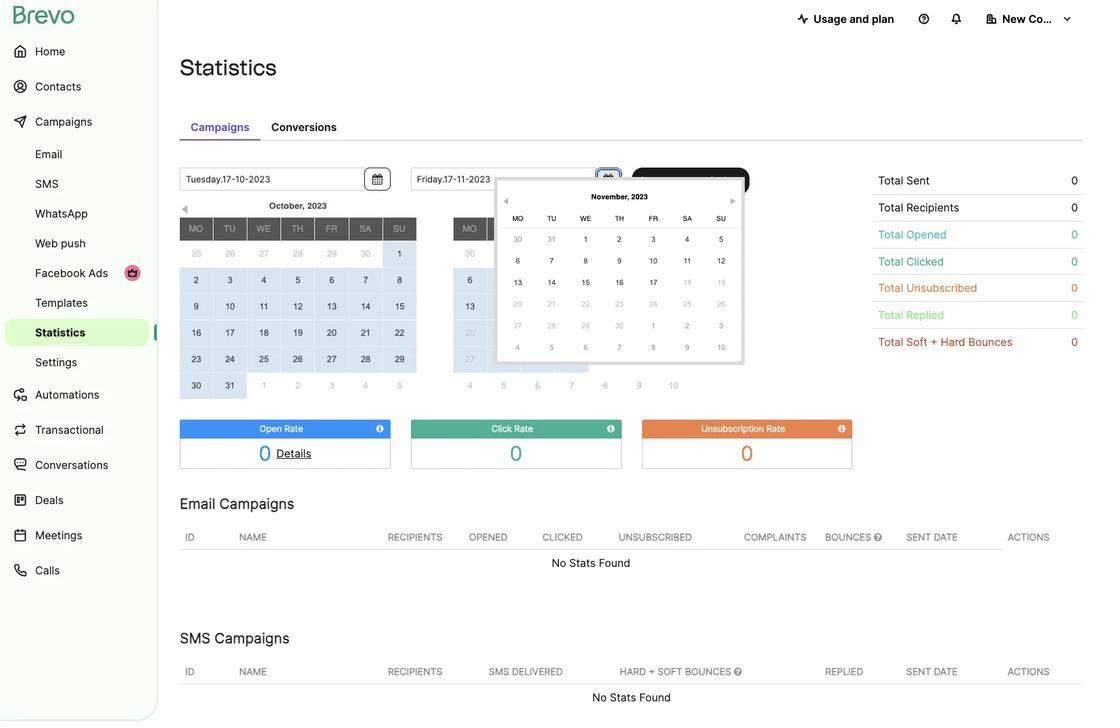 Task type: vqa. For each thing, say whether or not it's contained in the screenshot.


Task type: describe. For each thing, give the bounding box(es) containing it.
▶ link
[[728, 193, 738, 205]]

id for sms campaigns
[[185, 665, 194, 677]]

0 vertical spatial 24 link
[[639, 295, 668, 314]]

2 vertical spatial 25 link
[[247, 347, 281, 372]]

0 vertical spatial 21
[[548, 300, 556, 308]]

november, 2023 ▶ for november, 2023 link for 13 link related to 20 link to the middle
[[538, 201, 689, 215]]

web push link
[[5, 230, 149, 257]]

web
[[35, 237, 58, 250]]

0 vertical spatial recipients
[[906, 201, 959, 214]]

no stats found for sms campaigns
[[592, 690, 671, 704]]

october,
[[269, 201, 305, 211]]

1 horizontal spatial 12
[[717, 257, 725, 265]]

1 vertical spatial 21 link
[[349, 320, 382, 346]]

0 horizontal spatial 20 link
[[315, 320, 348, 346]]

sa for 4
[[683, 214, 692, 222]]

1 vertical spatial 31 link
[[213, 373, 247, 399]]

1 vertical spatial 23 link
[[180, 347, 213, 372]]

email for email campaigns
[[180, 495, 215, 512]]

2 horizontal spatial 26 link
[[707, 295, 735, 314]]

0 vertical spatial 12 link
[[707, 251, 735, 270]]

deals
[[35, 493, 64, 507]]

0 for total replied
[[1071, 308, 1078, 322]]

transactional link
[[5, 414, 149, 446]]

new company button
[[975, 5, 1083, 32]]

settings link
[[5, 349, 149, 376]]

1 horizontal spatial hard
[[941, 335, 965, 349]]

0 horizontal spatial 17 link
[[213, 320, 247, 346]]

2 horizontal spatial 20
[[514, 300, 522, 308]]

1 horizontal spatial 16 link
[[605, 273, 634, 292]]

2023 for november, 2023 link for 13 link corresponding to the rightmost 20 link
[[631, 193, 648, 201]]

click rate
[[492, 423, 533, 434]]

1 horizontal spatial fr
[[599, 224, 611, 234]]

sa for 30
[[360, 224, 371, 234]]

1 vertical spatial +
[[649, 665, 655, 677]]

total for total clicked
[[878, 254, 903, 268]]

26 for the rightmost the 26 link
[[717, 300, 725, 308]]

0 vertical spatial 17 link
[[639, 273, 668, 292]]

found for sms campaigns
[[639, 690, 671, 704]]

0 horizontal spatial 15 link
[[383, 294, 416, 320]]

0 horizontal spatial 19
[[293, 328, 303, 338]]

13 for 13 link related to 20 link to the middle
[[465, 301, 475, 312]]

id for email campaigns
[[185, 531, 194, 543]]

sms for sms
[[35, 177, 59, 191]]

show statistics
[[655, 174, 739, 188]]

open
[[260, 423, 282, 434]]

whatsapp
[[35, 207, 88, 220]]

2 calendar image from the left
[[603, 174, 613, 185]]

▶ for 13 link related to 20 link to the middle
[[681, 205, 689, 215]]

email campaigns
[[180, 495, 294, 512]]

0 vertical spatial 15 link
[[571, 273, 600, 292]]

1 vertical spatial bounces
[[825, 531, 874, 543]]

calls link
[[5, 554, 149, 587]]

0 horizontal spatial 13 link
[[315, 294, 348, 320]]

1 vertical spatial 11 link
[[247, 294, 281, 320]]

25 for right 25 link
[[683, 300, 691, 308]]

1 horizontal spatial 19 link
[[707, 273, 735, 292]]

1 vertical spatial soft
[[658, 665, 682, 677]]

and
[[849, 12, 869, 26]]

we for 27
[[257, 224, 271, 234]]

0 vertical spatial +
[[930, 335, 938, 349]]

24 for the topmost 24 link
[[649, 300, 658, 308]]

1 horizontal spatial bounces
[[968, 335, 1012, 349]]

1 horizontal spatial 20
[[465, 328, 475, 338]]

total for total sent
[[878, 174, 903, 187]]

th for 28
[[292, 224, 303, 234]]

0 vertical spatial clicked
[[906, 254, 944, 268]]

home link
[[5, 35, 149, 68]]

delivered
[[512, 665, 563, 677]]

1 vertical spatial 11
[[259, 301, 269, 312]]

24 for left 24 link
[[225, 354, 235, 364]]

contacts
[[35, 80, 81, 93]]

0 vertical spatial 11
[[683, 257, 691, 265]]

october, 2023 link
[[213, 198, 383, 214]]

sms campaigns
[[180, 630, 290, 646]]

open rate
[[260, 423, 303, 434]]

push
[[61, 237, 86, 250]]

To text field
[[411, 168, 596, 191]]

22 for the bottom 22 link
[[395, 328, 405, 338]]

◀ link for 25
[[180, 202, 190, 215]]

sent
[[906, 174, 930, 187]]

web push
[[35, 237, 86, 250]]

automations
[[35, 388, 99, 401]]

1 horizontal spatial 26 link
[[281, 347, 315, 372]]

total replied
[[878, 308, 944, 322]]

plan
[[872, 12, 894, 26]]

name for email campaigns
[[239, 531, 267, 543]]

1 vertical spatial 18 link
[[247, 320, 281, 346]]

1 horizontal spatial 11 link
[[673, 251, 702, 270]]

recipients for sms campaigns
[[388, 665, 442, 677]]

0 vertical spatial 26 link
[[213, 241, 247, 267]]

1 sent from the top
[[906, 531, 931, 543]]

usage and plan button
[[786, 5, 905, 32]]

0 vertical spatial 23 link
[[605, 295, 634, 314]]

1 horizontal spatial we
[[530, 224, 544, 234]]

hard  + soft bounces
[[620, 665, 734, 677]]

2 horizontal spatial 20 link
[[504, 295, 532, 314]]

facebook ads
[[35, 266, 108, 280]]

▶ for 13 link corresponding to the rightmost 20 link
[[730, 197, 736, 205]]

facebook
[[35, 266, 85, 280]]

0 for total recipients
[[1071, 201, 1078, 214]]

1 horizontal spatial 22 link
[[571, 295, 600, 314]]

bounces
[[685, 665, 731, 677]]

complaints
[[744, 531, 807, 543]]

fr for 29
[[326, 224, 337, 234]]

meetings link
[[5, 519, 149, 552]]

new
[[1002, 12, 1026, 26]]

show
[[657, 174, 687, 188]]

total for total replied
[[878, 308, 903, 322]]

1 horizontal spatial su
[[667, 224, 679, 234]]

1 vertical spatial replied
[[825, 665, 863, 677]]

1 horizontal spatial soft
[[906, 335, 927, 349]]

email for email
[[35, 147, 62, 161]]

statistics inside button
[[689, 174, 739, 188]]

◀ for 30
[[503, 197, 509, 205]]

0 for total unsubscribed
[[1071, 281, 1078, 295]]

0 details
[[259, 441, 312, 465]]

settings
[[35, 356, 77, 369]]

1 vertical spatial 16
[[191, 328, 201, 338]]

13 for 13 link to the left
[[327, 301, 337, 312]]

click
[[492, 423, 512, 434]]

1 vertical spatial 19 link
[[281, 320, 315, 346]]

1 horizontal spatial 16
[[615, 278, 624, 287]]

conversions link
[[260, 114, 348, 141]]

0 for total clicked
[[1071, 254, 1078, 268]]

15 for 15 "link" to the left
[[395, 301, 405, 312]]

1 horizontal spatial campaigns link
[[180, 114, 260, 141]]

0 horizontal spatial 20
[[327, 328, 337, 338]]

0 horizontal spatial opened
[[469, 531, 508, 543]]

total for total unsubscribed
[[878, 281, 903, 295]]

13 link for 20 link to the middle
[[454, 294, 486, 320]]

deals link
[[5, 484, 149, 516]]

1 horizontal spatial tu
[[498, 224, 509, 234]]

facebook ads link
[[5, 260, 149, 287]]

transactional
[[35, 423, 104, 437]]

we for 1
[[580, 214, 591, 222]]

automations link
[[5, 378, 149, 411]]

1 vertical spatial 16 link
[[180, 320, 213, 346]]

1 vertical spatial 22 link
[[383, 320, 416, 346]]

2 horizontal spatial 25 link
[[673, 295, 702, 314]]

company
[[1028, 12, 1078, 26]]

1 horizontal spatial mo
[[463, 224, 477, 234]]

tu for 26
[[224, 224, 236, 234]]

unsubscription rate
[[701, 423, 785, 434]]

2 vertical spatial statistics
[[35, 326, 85, 339]]

unsubscription
[[701, 423, 764, 434]]

0 vertical spatial 23
[[615, 300, 624, 308]]

usage and plan
[[814, 12, 894, 26]]

tu for 31
[[547, 214, 556, 222]]

total sent
[[878, 174, 930, 187]]

1 horizontal spatial 19
[[717, 278, 725, 287]]

stats for sms campaigns
[[610, 690, 636, 704]]

statistics link
[[5, 319, 149, 346]]

0 horizontal spatial unsubscribed
[[619, 531, 692, 543]]

1 horizontal spatial 17
[[649, 278, 658, 287]]

conversions
[[271, 120, 337, 134]]

calls
[[35, 564, 60, 577]]

0 for total opened
[[1071, 228, 1078, 241]]

1 horizontal spatial unsubscribed
[[906, 281, 977, 295]]

total recipients
[[878, 201, 959, 214]]

1 vertical spatial 12
[[293, 301, 303, 312]]

total unsubscribed
[[878, 281, 977, 295]]

info circle image for open rate
[[376, 424, 384, 433]]

templates link
[[5, 289, 149, 316]]

31 for bottommost 31 link
[[225, 381, 235, 391]]

0 horizontal spatial 2023
[[307, 201, 327, 211]]

sms link
[[5, 170, 149, 197]]

total soft + hard bounces
[[878, 335, 1012, 349]]

0 vertical spatial 21 link
[[537, 295, 566, 314]]

total for total recipients
[[878, 201, 903, 214]]

info circle image for unsubscription rate
[[838, 424, 846, 433]]

26 for topmost the 26 link
[[225, 249, 235, 259]]

1 horizontal spatial 20 link
[[454, 320, 486, 346]]

1 vertical spatial 23
[[191, 354, 201, 364]]

0 horizontal spatial campaigns link
[[5, 105, 149, 138]]



Task type: locate. For each thing, give the bounding box(es) containing it.
campaigns link
[[5, 105, 149, 138], [180, 114, 260, 141]]

4
[[685, 235, 689, 243], [262, 275, 266, 285], [516, 343, 520, 351], [468, 381, 473, 391], [363, 381, 368, 391]]

7 link
[[537, 251, 566, 270], [349, 267, 382, 293], [605, 338, 634, 357], [555, 373, 589, 399]]

name down email campaigns
[[239, 531, 267, 543]]

0 vertical spatial 16
[[615, 278, 624, 287]]

recipients for email campaigns
[[388, 531, 442, 543]]

october, 2023
[[269, 201, 327, 211]]

total down "total sent"
[[878, 201, 903, 214]]

13 for 13 link corresponding to the rightmost 20 link
[[514, 278, 522, 287]]

25
[[192, 249, 201, 259], [683, 300, 691, 308], [259, 354, 269, 364]]

21
[[548, 300, 556, 308], [361, 328, 371, 338]]

1 horizontal spatial november,
[[591, 193, 629, 201]]

home
[[35, 45, 65, 58]]

soft left bounces at the bottom right
[[658, 665, 682, 677]]

total down total replied
[[878, 335, 903, 349]]

0 vertical spatial no stats found
[[552, 556, 630, 570]]

total
[[878, 174, 903, 187], [878, 201, 903, 214], [878, 228, 903, 241], [878, 254, 903, 268], [878, 281, 903, 295], [878, 308, 903, 322], [878, 335, 903, 349]]

name for sms campaigns
[[239, 665, 267, 677]]

total down total opened
[[878, 254, 903, 268]]

0 vertical spatial id
[[185, 531, 194, 543]]

1 actions from the top
[[1008, 531, 1050, 543]]

1 name from the top
[[239, 531, 267, 543]]

0 vertical spatial bounces
[[968, 335, 1012, 349]]

26 for middle the 26 link
[[293, 354, 303, 364]]

conversations link
[[5, 449, 149, 481]]

2 info circle image from the left
[[607, 424, 615, 433]]

1 horizontal spatial 18
[[683, 278, 691, 287]]

0 vertical spatial statistics
[[180, 55, 277, 80]]

31
[[548, 235, 556, 243], [225, 381, 235, 391]]

2 actions from the top
[[1008, 665, 1050, 677]]

◀ for 25
[[180, 205, 189, 215]]

november, 2023 ▶ for november, 2023 link for 13 link corresponding to the rightmost 20 link
[[591, 193, 736, 205]]

1 vertical spatial 24 link
[[213, 347, 247, 372]]

1 id from the top
[[185, 531, 194, 543]]

1 vertical spatial 17 link
[[213, 320, 247, 346]]

1 horizontal spatial 15 link
[[571, 273, 600, 292]]

0 vertical spatial sent
[[906, 531, 931, 543]]

1 vertical spatial statistics
[[689, 174, 739, 188]]

bar chart image
[[642, 176, 655, 187]]

total up total clicked
[[878, 228, 903, 241]]

2 horizontal spatial 26
[[717, 300, 725, 308]]

10
[[649, 257, 658, 265], [225, 301, 235, 312], [717, 343, 725, 351], [669, 380, 678, 390]]

30 link
[[504, 230, 532, 249], [349, 241, 383, 267], [454, 241, 487, 267], [605, 316, 634, 335], [555, 347, 588, 372], [180, 373, 213, 399]]

1 horizontal spatial 14 link
[[537, 273, 566, 292]]

1 total from the top
[[878, 174, 903, 187]]

actions
[[1008, 531, 1050, 543], [1008, 665, 1050, 677]]

0 horizontal spatial 14
[[361, 301, 371, 312]]

1 horizontal spatial 25
[[259, 354, 269, 364]]

3 link
[[639, 230, 668, 249], [213, 267, 247, 293], [707, 316, 735, 335], [656, 347, 690, 373], [315, 373, 349, 399]]

▶ down show statistics
[[730, 197, 736, 205]]

1 link
[[571, 230, 600, 249], [383, 241, 416, 267], [639, 316, 668, 335], [589, 347, 622, 373], [247, 373, 281, 399]]

1 vertical spatial 12 link
[[281, 294, 315, 320]]

sms delivered
[[489, 665, 563, 677]]

30
[[514, 235, 522, 243], [361, 249, 371, 259], [465, 249, 475, 259], [615, 322, 624, 330], [567, 354, 576, 364], [191, 381, 201, 391]]

november, 2023 link
[[535, 189, 704, 205], [487, 198, 656, 214]]

meetings
[[35, 529, 82, 542]]

0 horizontal spatial 31
[[225, 381, 235, 391]]

rate for open rate
[[284, 423, 303, 434]]

0 vertical spatial 12
[[717, 257, 725, 265]]

14 for bottom 14 link
[[361, 301, 371, 312]]

0 vertical spatial 31 link
[[537, 230, 566, 249]]

◀
[[503, 197, 509, 205], [180, 205, 189, 215]]

1 vertical spatial found
[[639, 690, 671, 704]]

left___rvooi image
[[127, 268, 138, 278]]

26 link
[[213, 241, 247, 267], [707, 295, 735, 314], [281, 347, 315, 372]]

rate for click rate
[[514, 423, 533, 434]]

info circle image for click rate
[[607, 424, 615, 433]]

found
[[599, 556, 630, 570], [639, 690, 671, 704]]

details
[[277, 446, 312, 460]]

0 horizontal spatial 17
[[225, 328, 235, 338]]

0 vertical spatial 18
[[683, 278, 691, 287]]

total left sent
[[878, 174, 903, 187]]

2 horizontal spatial tu
[[547, 214, 556, 222]]

3 rate from the left
[[766, 423, 785, 434]]

total clicked
[[878, 254, 944, 268]]

+ down total replied
[[930, 335, 938, 349]]

+ left bounces at the bottom right
[[649, 665, 655, 677]]

sms for sms delivered
[[489, 665, 509, 677]]

hard
[[941, 335, 965, 349], [620, 665, 646, 677]]

0 vertical spatial sms
[[35, 177, 59, 191]]

rate right click
[[514, 423, 533, 434]]

28 link
[[281, 241, 315, 267], [537, 316, 566, 335], [349, 347, 382, 372], [487, 347, 520, 372]]

show statistics button
[[632, 168, 749, 195]]

2 link
[[605, 230, 634, 249], [180, 267, 213, 293], [673, 316, 702, 335], [622, 347, 656, 373], [281, 373, 315, 399]]

1 vertical spatial 19
[[293, 328, 303, 338]]

0 horizontal spatial 18 link
[[247, 320, 281, 346]]

no for email campaigns
[[552, 556, 566, 570]]

0 horizontal spatial 21
[[361, 328, 371, 338]]

2 vertical spatial 26
[[293, 354, 303, 364]]

total opened
[[878, 228, 947, 241]]

0 horizontal spatial su
[[393, 224, 405, 234]]

no for sms campaigns
[[592, 690, 607, 704]]

total down total clicked
[[878, 281, 903, 295]]

name down the sms campaigns at the left of page
[[239, 665, 267, 677]]

2023 for november, 2023 link for 13 link related to 20 link to the middle
[[586, 201, 605, 211]]

name
[[239, 531, 267, 543], [239, 665, 267, 677]]

14 link
[[537, 273, 566, 292], [349, 294, 382, 320]]

statistics
[[180, 55, 277, 80], [689, 174, 739, 188], [35, 326, 85, 339]]

0 horizontal spatial 22 link
[[383, 320, 416, 346]]

15 link
[[571, 273, 600, 292], [383, 294, 416, 320]]

1 horizontal spatial 23 link
[[605, 295, 634, 314]]

18
[[683, 278, 691, 287], [259, 328, 269, 338]]

▶
[[730, 197, 736, 205], [681, 205, 689, 215]]

15
[[581, 278, 590, 287], [395, 301, 405, 312]]

2 name from the top
[[239, 665, 267, 677]]

6 link
[[504, 251, 532, 270], [315, 267, 348, 293], [454, 267, 486, 293], [571, 338, 600, 357], [521, 373, 555, 399]]

id down email campaigns
[[185, 531, 194, 543]]

fr for 3
[[649, 214, 658, 222]]

found for email campaigns
[[599, 556, 630, 570]]

november, 2023 ▶ down show
[[591, 193, 736, 205]]

2 rate from the left
[[514, 423, 533, 434]]

0 horizontal spatial fr
[[326, 224, 337, 234]]

no stats found
[[552, 556, 630, 570], [592, 690, 671, 704]]

templates
[[35, 296, 88, 310]]

1 horizontal spatial found
[[639, 690, 671, 704]]

0 horizontal spatial november,
[[538, 201, 583, 211]]

calendar image
[[372, 174, 382, 185], [603, 174, 613, 185]]

stats for email campaigns
[[569, 556, 596, 570]]

clicked
[[906, 254, 944, 268], [542, 531, 583, 543]]

1 horizontal spatial 2023
[[586, 201, 605, 211]]

From text field
[[180, 168, 365, 191]]

1 horizontal spatial email
[[180, 495, 215, 512]]

0 horizontal spatial 25
[[192, 249, 201, 259]]

0 horizontal spatial ▶
[[681, 205, 689, 215]]

6
[[516, 257, 520, 265], [329, 275, 334, 285], [468, 275, 472, 285], [584, 343, 588, 351], [535, 381, 540, 391]]

november, 2023 ▶ down the bar chart "icon"
[[538, 201, 689, 215]]

1 vertical spatial sent date
[[906, 665, 958, 677]]

1 horizontal spatial 18 link
[[673, 273, 702, 292]]

1 vertical spatial 14
[[361, 301, 371, 312]]

0 horizontal spatial ◀
[[180, 205, 189, 215]]

sent date
[[906, 531, 958, 543], [906, 665, 958, 677]]

rate for unsubscription rate
[[766, 423, 785, 434]]

0 horizontal spatial 16
[[191, 328, 201, 338]]

november, 2023 link for 13 link corresponding to the rightmost 20 link
[[535, 189, 704, 205]]

0 vertical spatial 26
[[225, 249, 235, 259]]

1 horizontal spatial th
[[565, 224, 577, 234]]

0 horizontal spatial 13
[[327, 301, 337, 312]]

0 horizontal spatial 24 link
[[213, 347, 247, 372]]

3 info circle image from the left
[[838, 424, 846, 433]]

20
[[514, 300, 522, 308], [327, 328, 337, 338], [465, 328, 475, 338]]

13 link for the rightmost 20 link
[[504, 273, 532, 292]]

9 link
[[605, 251, 634, 270], [180, 294, 213, 320], [673, 338, 702, 357], [622, 373, 656, 399]]

25 for the left 25 link
[[192, 249, 201, 259]]

1 horizontal spatial 13 link
[[454, 294, 486, 320]]

rate right open
[[284, 423, 303, 434]]

2 horizontal spatial rate
[[766, 423, 785, 434]]

22 link
[[571, 295, 600, 314], [383, 320, 416, 346]]

1 rate from the left
[[284, 423, 303, 434]]

2 date from the top
[[934, 665, 958, 677]]

◀ link for 30
[[501, 193, 511, 205]]

sent
[[906, 531, 931, 543], [906, 665, 931, 677]]

1 vertical spatial 17
[[225, 328, 235, 338]]

0 horizontal spatial rate
[[284, 423, 303, 434]]

whatsapp link
[[5, 200, 149, 227]]

1 horizontal spatial replied
[[906, 308, 944, 322]]

26
[[225, 249, 235, 259], [717, 300, 725, 308], [293, 354, 303, 364]]

sms for sms campaigns
[[180, 630, 211, 646]]

ads
[[88, 266, 108, 280]]

conversations
[[35, 458, 108, 472]]

mo for 26
[[189, 224, 203, 234]]

soft down total replied
[[906, 335, 927, 349]]

25 link
[[180, 241, 213, 267], [673, 295, 702, 314], [247, 347, 281, 372]]

fr
[[649, 214, 658, 222], [326, 224, 337, 234], [599, 224, 611, 234]]

7
[[550, 257, 554, 265], [363, 275, 368, 285], [617, 343, 622, 351], [569, 381, 574, 391]]

0 horizontal spatial 12 link
[[281, 294, 315, 320]]

no
[[552, 556, 566, 570], [592, 690, 607, 704]]

11
[[683, 257, 691, 265], [259, 301, 269, 312]]

0 vertical spatial 25 link
[[180, 241, 213, 267]]

12 link
[[707, 251, 735, 270], [281, 294, 315, 320]]

8 link
[[571, 251, 600, 270], [383, 268, 416, 293], [639, 338, 668, 357], [589, 373, 622, 399]]

2 sent date from the top
[[906, 665, 958, 677]]

0 vertical spatial hard
[[941, 335, 965, 349]]

18 link
[[673, 273, 702, 292], [247, 320, 281, 346]]

replied
[[906, 308, 944, 322], [825, 665, 863, 677]]

1 horizontal spatial 21
[[548, 300, 556, 308]]

rate right unsubscription in the bottom of the page
[[766, 423, 785, 434]]

1 calendar image from the left
[[372, 174, 382, 185]]

5 total from the top
[[878, 281, 903, 295]]

6 total from the top
[[878, 308, 903, 322]]

su
[[716, 214, 726, 222], [393, 224, 405, 234], [667, 224, 679, 234]]

no stats found for email campaigns
[[552, 556, 630, 570]]

id
[[185, 531, 194, 543], [185, 665, 194, 677]]

15 for 15 "link" to the top
[[581, 278, 590, 287]]

3
[[651, 235, 655, 243], [228, 275, 232, 285], [719, 322, 723, 330], [671, 354, 676, 364], [329, 381, 334, 391]]

0 vertical spatial 25
[[192, 249, 201, 259]]

3 total from the top
[[878, 228, 903, 241]]

4 total from the top
[[878, 254, 903, 268]]

usage
[[814, 12, 847, 26]]

0 vertical spatial stats
[[569, 556, 596, 570]]

7 total from the top
[[878, 335, 903, 349]]

0 horizontal spatial 18
[[259, 328, 269, 338]]

1 sent date from the top
[[906, 531, 958, 543]]

13 link
[[504, 273, 532, 292], [315, 294, 348, 320], [454, 294, 486, 320]]

id down the sms campaigns at the left of page
[[185, 665, 194, 677]]

14 for rightmost 14 link
[[548, 278, 556, 287]]

22
[[581, 300, 590, 308], [395, 328, 405, 338]]

1 vertical spatial 14 link
[[349, 294, 382, 320]]

1 horizontal spatial 12 link
[[707, 251, 735, 270]]

1 vertical spatial 21
[[361, 328, 371, 338]]

1 horizontal spatial 24 link
[[639, 295, 668, 314]]

1 vertical spatial email
[[180, 495, 215, 512]]

sms inside sms link
[[35, 177, 59, 191]]

22 for the right 22 link
[[581, 300, 590, 308]]

0 horizontal spatial hard
[[620, 665, 646, 677]]

contacts link
[[5, 70, 149, 103]]

info circle image
[[376, 424, 384, 433], [607, 424, 615, 433], [838, 424, 846, 433]]

1 horizontal spatial rate
[[514, 423, 533, 434]]

2 horizontal spatial su
[[716, 214, 726, 222]]

0 horizontal spatial 25 link
[[180, 241, 213, 267]]

24
[[649, 300, 658, 308], [225, 354, 235, 364]]

sms
[[35, 177, 59, 191], [180, 630, 211, 646], [489, 665, 509, 677]]

0 horizontal spatial 23 link
[[180, 347, 213, 372]]

0 horizontal spatial sa
[[360, 224, 371, 234]]

total down total unsubscribed
[[878, 308, 903, 322]]

new company
[[1002, 12, 1078, 26]]

1 vertical spatial recipients
[[388, 531, 442, 543]]

2 total from the top
[[878, 201, 903, 214]]

total for total opened
[[878, 228, 903, 241]]

1 vertical spatial 15 link
[[383, 294, 416, 320]]

2 id from the top
[[185, 665, 194, 677]]

0 horizontal spatial 21 link
[[349, 320, 382, 346]]

1 date from the top
[[934, 531, 958, 543]]

31 for topmost 31 link
[[548, 235, 556, 243]]

12
[[717, 257, 725, 265], [293, 301, 303, 312]]

su for 5
[[716, 214, 726, 222]]

0 for total sent
[[1071, 174, 1078, 187]]

total for total soft + hard bounces
[[878, 335, 903, 349]]

0 vertical spatial no
[[552, 556, 566, 570]]

5 link
[[707, 230, 735, 249], [281, 267, 315, 293], [537, 338, 566, 357], [487, 373, 521, 399], [383, 373, 417, 399]]

1 vertical spatial sms
[[180, 630, 211, 646]]

1 horizontal spatial sa
[[633, 224, 645, 234]]

◀ link
[[501, 193, 511, 205], [180, 202, 190, 215]]

2 sent from the top
[[906, 665, 931, 677]]

1 info circle image from the left
[[376, 424, 384, 433]]

su for 1
[[393, 224, 405, 234]]

1 horizontal spatial 11
[[683, 257, 691, 265]]

20 link
[[504, 295, 532, 314], [315, 320, 348, 346], [454, 320, 486, 346]]

campaigns
[[35, 115, 92, 128], [191, 120, 250, 134], [219, 495, 294, 512], [214, 630, 290, 646]]

▶ down show statistics button
[[681, 205, 689, 215]]

th for 2
[[615, 214, 624, 222]]

november, 2023 link for 13 link related to 20 link to the middle
[[487, 198, 656, 214]]

0 vertical spatial opened
[[906, 228, 947, 241]]

0 for total soft + hard bounces
[[1071, 335, 1078, 349]]

email link
[[5, 141, 149, 168]]

0 horizontal spatial clicked
[[542, 531, 583, 543]]

25 for bottommost 25 link
[[259, 354, 269, 364]]

mo for 31
[[512, 214, 523, 222]]



